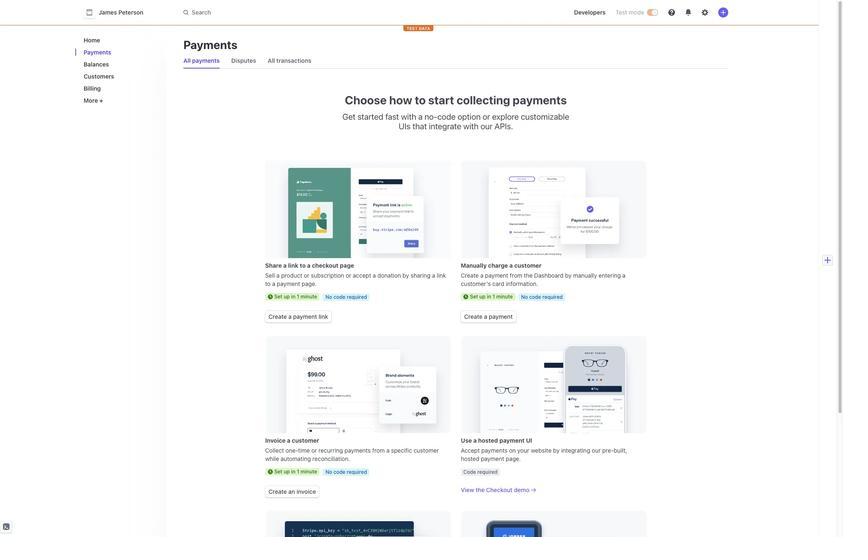 Task type: describe. For each thing, give the bounding box(es) containing it.
0 vertical spatial hosted
[[478, 437, 498, 445]]

test data
[[407, 26, 430, 31]]

set for collect one-time or recurring payments from a specific customer while automating reconciliation.
[[274, 469, 282, 475]]

code inside get started fast with a no-code option or explore customizable uis that integrate with our apis.
[[438, 112, 456, 121]]

a inside get started fast with a no-code option or explore customizable uis that integrate with our apis.
[[418, 112, 423, 121]]

get
[[343, 112, 356, 121]]

checkout
[[486, 487, 513, 494]]

how
[[389, 93, 412, 107]]

or down the page
[[346, 272, 351, 279]]

test mode
[[616, 9, 645, 16]]

specific
[[391, 447, 412, 455]]

up for manually charge a customer create a payment from the dashboard by manually entering a customer's card information.
[[480, 294, 486, 300]]

billing
[[84, 85, 101, 92]]

choose how to start collecting payments
[[345, 93, 567, 107]]

view the checkout demo
[[461, 487, 530, 494]]

create an invoice link
[[265, 487, 319, 498]]

peterson
[[118, 9, 143, 16]]

home link
[[80, 33, 160, 47]]

create a payment link link
[[265, 311, 332, 323]]

share
[[265, 262, 282, 269]]

no for create a payment
[[521, 294, 528, 301]]

1 vertical spatial to
[[300, 262, 306, 269]]

payment inside the manually charge a customer create a payment from the dashboard by manually entering a customer's card information.
[[485, 272, 508, 279]]

or inside invoice a customer collect one-time or recurring payments from a specific customer while automating reconciliation.
[[312, 447, 317, 455]]

card
[[493, 281, 505, 288]]

code for manually charge a customer create a payment from the dashboard by manually entering a customer's card information.
[[529, 294, 541, 301]]

page. inside the use a hosted payment ui accept payments on your website by integrating our pre-built, hosted payment page.
[[506, 456, 521, 463]]

test
[[407, 26, 418, 31]]

a right entering
[[623, 272, 626, 279]]

create a payment
[[464, 313, 513, 320]]

option
[[458, 112, 481, 121]]

checkout
[[312, 262, 339, 269]]

website
[[531, 447, 552, 455]]

a left checkout
[[307, 262, 311, 269]]

a left specific
[[387, 447, 390, 455]]

sell
[[265, 272, 275, 279]]

collecting
[[457, 93, 510, 107]]

integrating
[[561, 447, 590, 455]]

the inside the manually charge a customer create a payment from the dashboard by manually entering a customer's card information.
[[524, 272, 533, 279]]

that
[[413, 121, 427, 131]]

a right charge
[[510, 262, 513, 269]]

test
[[616, 9, 627, 16]]

automating
[[281, 456, 311, 463]]

information.
[[506, 281, 538, 288]]

pre-
[[602, 447, 614, 455]]

balances
[[84, 61, 109, 68]]

our inside the use a hosted payment ui accept payments on your website by integrating our pre-built, hosted payment page.
[[592, 447, 601, 455]]

developers
[[574, 9, 606, 16]]

by for create
[[565, 272, 572, 279]]

more +
[[84, 97, 103, 104]]

on
[[509, 447, 516, 455]]

dashboard
[[534, 272, 564, 279]]

recurring
[[319, 447, 343, 455]]

no code required for create a payment link
[[326, 294, 367, 301]]

all payments link
[[180, 55, 223, 67]]

minute for create an invoice
[[301, 469, 317, 475]]

a right share
[[283, 262, 287, 269]]

create an invoice
[[269, 489, 316, 496]]

product
[[281, 272, 302, 279]]

explore
[[492, 112, 519, 121]]

customer's
[[461, 281, 491, 288]]

time
[[298, 447, 310, 455]]

search
[[192, 9, 211, 16]]

2 horizontal spatial to
[[415, 93, 426, 107]]

invoice a customer collect one-time or recurring payments from a specific customer while automating reconciliation.
[[265, 437, 439, 463]]

payments link
[[80, 45, 160, 59]]

1 vertical spatial customer
[[292, 437, 319, 445]]

set up in 1 minute for one-
[[274, 469, 317, 475]]

payments inside the use a hosted payment ui accept payments on your website by integrating our pre-built, hosted payment page.
[[481, 447, 508, 455]]

start
[[428, 93, 454, 107]]

home
[[84, 37, 100, 44]]

page. inside share a link to a checkout page sell a product or subscription or accept a donation by sharing a link to a payment page.
[[302, 281, 317, 288]]

settings image
[[702, 9, 709, 16]]

entering
[[599, 272, 621, 279]]

from inside the manually charge a customer create a payment from the dashboard by manually entering a customer's card information.
[[510, 272, 523, 279]]

required right code
[[478, 470, 498, 476]]

james
[[99, 9, 117, 16]]

james peterson
[[99, 9, 143, 16]]

a up the customer's
[[480, 272, 484, 279]]

create a payment link
[[461, 311, 516, 323]]

manually
[[461, 262, 487, 269]]

1 horizontal spatial payments
[[183, 38, 238, 52]]

all transactions
[[268, 57, 312, 64]]

customers link
[[80, 69, 160, 83]]

up for share a link to a checkout page sell a product or subscription or accept a donation by sharing a link to a payment page.
[[284, 294, 290, 300]]

get started fast with a no-code option or explore customizable uis that integrate with our apis.
[[343, 112, 569, 131]]

disputes
[[231, 57, 256, 64]]

accept
[[353, 272, 371, 279]]

manually
[[573, 272, 597, 279]]

1 vertical spatial hosted
[[461, 456, 480, 463]]

+
[[99, 97, 103, 104]]

your
[[518, 447, 529, 455]]

create for share a link to a checkout page sell a product or subscription or accept a donation by sharing a link to a payment page.
[[269, 313, 287, 320]]

by inside share a link to a checkout page sell a product or subscription or accept a donation by sharing a link to a payment page.
[[403, 272, 409, 279]]

set for sell a product or subscription or accept a donation by sharing a link to a payment page.
[[274, 294, 282, 300]]

balances link
[[80, 57, 160, 71]]

built,
[[614, 447, 627, 455]]

apis.
[[495, 121, 513, 131]]

0 horizontal spatial the
[[476, 487, 485, 494]]

code for share a link to a checkout page sell a product or subscription or accept a donation by sharing a link to a payment page.
[[334, 294, 346, 301]]

demo
[[514, 487, 530, 494]]

set up in 1 minute for create
[[470, 294, 513, 300]]

2 vertical spatial customer
[[414, 447, 439, 455]]

a down the customer's
[[484, 313, 487, 320]]

share a link to a checkout page sell a product or subscription or accept a donation by sharing a link to a payment page.
[[265, 262, 446, 288]]



Task type: vqa. For each thing, say whether or not it's contained in the screenshot.
Client IP country block list
no



Task type: locate. For each thing, give the bounding box(es) containing it.
required down 'dashboard'
[[543, 294, 563, 301]]

one-
[[286, 447, 298, 455]]

set up in 1 minute down automating
[[274, 469, 317, 475]]

code down information.
[[529, 294, 541, 301]]

a left no-
[[418, 112, 423, 121]]

0 vertical spatial the
[[524, 272, 533, 279]]

by for ui
[[553, 447, 560, 455]]

1 vertical spatial the
[[476, 487, 485, 494]]

2 horizontal spatial by
[[565, 272, 572, 279]]

by left manually
[[565, 272, 572, 279]]

by right website
[[553, 447, 560, 455]]

2 vertical spatial link
[[319, 313, 328, 320]]

0 horizontal spatial by
[[403, 272, 409, 279]]

all for all transactions
[[268, 57, 275, 64]]

payments inside tab list
[[192, 57, 220, 64]]

data
[[419, 26, 430, 31]]

all transactions link
[[265, 55, 315, 67]]

code for invoice a customer collect one-time or recurring payments from a specific customer while automating reconciliation.
[[334, 470, 346, 476]]

with
[[401, 112, 416, 121], [463, 121, 479, 131]]

no-
[[425, 112, 438, 121]]

0 vertical spatial to
[[415, 93, 426, 107]]

up down the customer's
[[480, 294, 486, 300]]

choose
[[345, 93, 387, 107]]

create a payment link
[[269, 313, 328, 320]]

to down sell in the left of the page
[[265, 281, 271, 288]]

more
[[84, 97, 98, 104]]

set down while at left
[[274, 469, 282, 475]]

payments left disputes
[[192, 57, 220, 64]]

code
[[438, 112, 456, 121], [334, 294, 346, 301], [529, 294, 541, 301], [334, 470, 346, 476]]

required down accept
[[347, 294, 367, 301]]

hosted down accept
[[461, 456, 480, 463]]

no down information.
[[521, 294, 528, 301]]

ui
[[526, 437, 532, 445]]

set up in 1 minute up create a payment link
[[274, 294, 317, 300]]

james peterson button
[[84, 7, 152, 18]]

0 horizontal spatial our
[[481, 121, 493, 131]]

payments inside invoice a customer collect one-time or recurring payments from a specific customer while automating reconciliation.
[[345, 447, 371, 455]]

hosted
[[478, 437, 498, 445], [461, 456, 480, 463]]

the right view
[[476, 487, 485, 494]]

collect
[[265, 447, 284, 455]]

up for invoice a customer collect one-time or recurring payments from a specific customer while automating reconciliation.
[[284, 469, 290, 475]]

required for manually
[[543, 294, 563, 301]]

0 vertical spatial customer
[[514, 262, 542, 269]]

link inside the create a payment link link
[[319, 313, 328, 320]]

tab list
[[180, 53, 729, 69]]

our left 'apis.'
[[481, 121, 493, 131]]

subscription
[[311, 272, 344, 279]]

accept
[[461, 447, 480, 455]]

1 horizontal spatial by
[[553, 447, 560, 455]]

minute up create a payment link
[[301, 294, 317, 300]]

our inside get started fast with a no-code option or explore customizable uis that integrate with our apis.
[[481, 121, 493, 131]]

1 horizontal spatial customer
[[414, 447, 439, 455]]

no code required down the manually charge a customer create a payment from the dashboard by manually entering a customer's card information.
[[521, 294, 563, 301]]

all for all payments
[[183, 57, 191, 64]]

billing link
[[80, 82, 160, 95]]

donation
[[378, 272, 401, 279]]

Search search field
[[179, 5, 413, 20]]

1 down card
[[493, 294, 495, 300]]

0 vertical spatial page.
[[302, 281, 317, 288]]

0 vertical spatial link
[[288, 262, 299, 269]]

1 horizontal spatial from
[[510, 272, 523, 279]]

reconciliation.
[[313, 456, 350, 463]]

in down automating
[[291, 469, 296, 475]]

from left specific
[[372, 447, 385, 455]]

set
[[274, 294, 282, 300], [470, 294, 478, 300], [274, 469, 282, 475]]

or right time
[[312, 447, 317, 455]]

create for invoice a customer collect one-time or recurring payments from a specific customer while automating reconciliation.
[[269, 489, 287, 496]]

a up one-
[[287, 437, 291, 445]]

while
[[265, 456, 279, 463]]

our
[[481, 121, 493, 131], [592, 447, 601, 455]]

the up information.
[[524, 272, 533, 279]]

set for create a payment from the dashboard by manually entering a customer's card information.
[[470, 294, 478, 300]]

started
[[358, 112, 384, 121]]

no for create an invoice
[[326, 470, 332, 476]]

all payments
[[183, 57, 220, 64]]

0 horizontal spatial payments
[[84, 49, 111, 56]]

invoice
[[297, 489, 316, 496]]

1 up create a payment link
[[297, 294, 299, 300]]

0 vertical spatial our
[[481, 121, 493, 131]]

customers
[[84, 73, 114, 80]]

with right the fast
[[401, 112, 416, 121]]

page. down on
[[506, 456, 521, 463]]

a inside the use a hosted payment ui accept payments on your website by integrating our pre-built, hosted payment page.
[[474, 437, 477, 445]]

minute for create a payment
[[496, 294, 513, 300]]

an
[[288, 489, 295, 496]]

link down subscription at the left bottom of page
[[319, 313, 328, 320]]

customer up information.
[[514, 262, 542, 269]]

a right use
[[474, 437, 477, 445]]

a right sharing
[[432, 272, 435, 279]]

payments left on
[[481, 447, 508, 455]]

in for a
[[291, 294, 296, 300]]

Search text field
[[179, 5, 413, 20]]

payments up the balances
[[84, 49, 111, 56]]

by inside the use a hosted payment ui accept payments on your website by integrating our pre-built, hosted payment page.
[[553, 447, 560, 455]]

to right the how
[[415, 93, 426, 107]]

set down sell in the left of the page
[[274, 294, 282, 300]]

in up create a payment link
[[291, 294, 296, 300]]

set up in 1 minute
[[274, 294, 317, 300], [470, 294, 513, 300], [274, 469, 317, 475]]

payment inside share a link to a checkout page sell a product or subscription or accept a donation by sharing a link to a payment page.
[[277, 281, 300, 288]]

2 all from the left
[[268, 57, 275, 64]]

minute down automating
[[301, 469, 317, 475]]

customer
[[514, 262, 542, 269], [292, 437, 319, 445], [414, 447, 439, 455]]

no
[[326, 294, 332, 301], [521, 294, 528, 301], [326, 470, 332, 476]]

up
[[284, 294, 290, 300], [480, 294, 486, 300], [284, 469, 290, 475]]

0 horizontal spatial link
[[288, 262, 299, 269]]

1 horizontal spatial page.
[[506, 456, 521, 463]]

1 for a
[[493, 294, 495, 300]]

customizable
[[521, 112, 569, 121]]

from inside invoice a customer collect one-time or recurring payments from a specific customer while automating reconciliation.
[[372, 447, 385, 455]]

required for subscription
[[347, 294, 367, 301]]

no down subscription at the left bottom of page
[[326, 294, 332, 301]]

1 horizontal spatial all
[[268, 57, 275, 64]]

with right integrate
[[463, 121, 479, 131]]

or right product
[[304, 272, 310, 279]]

transactions
[[277, 57, 312, 64]]

2 horizontal spatial customer
[[514, 262, 542, 269]]

0 horizontal spatial page.
[[302, 281, 317, 288]]

up down product
[[284, 294, 290, 300]]

up down automating
[[284, 469, 290, 475]]

required down invoice a customer collect one-time or recurring payments from a specific customer while automating reconciliation.
[[347, 470, 367, 476]]

0 horizontal spatial all
[[183, 57, 191, 64]]

payments
[[192, 57, 220, 64], [513, 93, 567, 107], [345, 447, 371, 455], [481, 447, 508, 455]]

help image
[[669, 9, 675, 16]]

set up in 1 minute for a
[[274, 294, 317, 300]]

hosted up accept
[[478, 437, 498, 445]]

minute down card
[[496, 294, 513, 300]]

a right sell in the left of the page
[[277, 272, 280, 279]]

by
[[403, 272, 409, 279], [565, 272, 572, 279], [553, 447, 560, 455]]

in down the customer's
[[487, 294, 491, 300]]

1 vertical spatial our
[[592, 447, 601, 455]]

a down sell in the left of the page
[[272, 281, 275, 288]]

page.
[[302, 281, 317, 288], [506, 456, 521, 463]]

create
[[461, 272, 479, 279], [269, 313, 287, 320], [464, 313, 483, 320], [269, 489, 287, 496]]

page. down product
[[302, 281, 317, 288]]

manually charge a customer create a payment from the dashboard by manually entering a customer's card information.
[[461, 262, 626, 288]]

1 horizontal spatial the
[[524, 272, 533, 279]]

code down reconciliation.
[[334, 470, 346, 476]]

customer inside the manually charge a customer create a payment from the dashboard by manually entering a customer's card information.
[[514, 262, 542, 269]]

to
[[415, 93, 426, 107], [300, 262, 306, 269], [265, 281, 271, 288]]

uis
[[399, 121, 411, 131]]

minute for create a payment link
[[301, 294, 317, 300]]

1 vertical spatial from
[[372, 447, 385, 455]]

fast
[[386, 112, 399, 121]]

code down subscription at the left bottom of page
[[334, 294, 346, 301]]

no code required down share a link to a checkout page sell a product or subscription or accept a donation by sharing a link to a payment page.
[[326, 294, 367, 301]]

developers link
[[571, 6, 609, 19]]

set down the customer's
[[470, 294, 478, 300]]

no code required
[[326, 294, 367, 301], [521, 294, 563, 301], [326, 470, 367, 476]]

payments up customizable
[[513, 93, 567, 107]]

in for create
[[487, 294, 491, 300]]

view
[[461, 487, 474, 494]]

all
[[183, 57, 191, 64], [268, 57, 275, 64]]

a
[[418, 112, 423, 121], [283, 262, 287, 269], [307, 262, 311, 269], [510, 262, 513, 269], [277, 272, 280, 279], [373, 272, 376, 279], [432, 272, 435, 279], [480, 272, 484, 279], [623, 272, 626, 279], [272, 281, 275, 288], [288, 313, 292, 320], [484, 313, 487, 320], [287, 437, 291, 445], [474, 437, 477, 445], [387, 447, 390, 455]]

required for specific
[[347, 470, 367, 476]]

no down reconciliation.
[[326, 470, 332, 476]]

a right accept
[[373, 272, 376, 279]]

tab list containing all payments
[[180, 53, 729, 69]]

code
[[464, 470, 476, 476]]

1 for time
[[297, 469, 299, 475]]

by left sharing
[[403, 272, 409, 279]]

1 for checkout
[[297, 294, 299, 300]]

no code required down reconciliation.
[[326, 470, 367, 476]]

code down start
[[438, 112, 456, 121]]

payment
[[485, 272, 508, 279], [277, 281, 300, 288], [293, 313, 317, 320], [489, 313, 513, 320], [500, 437, 525, 445], [481, 456, 504, 463]]

integrate
[[429, 121, 461, 131]]

1 horizontal spatial to
[[300, 262, 306, 269]]

to up product
[[300, 262, 306, 269]]

or down "collecting" at the top of page
[[483, 112, 490, 121]]

1 horizontal spatial with
[[463, 121, 479, 131]]

0 vertical spatial from
[[510, 272, 523, 279]]

2 horizontal spatial link
[[437, 272, 446, 279]]

1 all from the left
[[183, 57, 191, 64]]

1 horizontal spatial link
[[319, 313, 328, 320]]

disputes link
[[228, 55, 260, 67]]

payments
[[183, 38, 238, 52], [84, 49, 111, 56]]

create for manually charge a customer create a payment from the dashboard by manually entering a customer's card information.
[[464, 313, 483, 320]]

0 horizontal spatial with
[[401, 112, 416, 121]]

the
[[524, 272, 533, 279], [476, 487, 485, 494]]

customer right specific
[[414, 447, 439, 455]]

0 horizontal spatial customer
[[292, 437, 319, 445]]

1 down automating
[[297, 469, 299, 475]]

customer up time
[[292, 437, 319, 445]]

1 vertical spatial link
[[437, 272, 446, 279]]

use
[[461, 437, 472, 445]]

mode
[[629, 9, 645, 16]]

no for create a payment link
[[326, 294, 332, 301]]

0 horizontal spatial from
[[372, 447, 385, 455]]

payments right recurring
[[345, 447, 371, 455]]

create inside the manually charge a customer create a payment from the dashboard by manually entering a customer's card information.
[[461, 272, 479, 279]]

set up in 1 minute down card
[[470, 294, 513, 300]]

sharing
[[411, 272, 431, 279]]

2 vertical spatial to
[[265, 281, 271, 288]]

from up information.
[[510, 272, 523, 279]]

0 horizontal spatial to
[[265, 281, 271, 288]]

no code required for create a payment
[[521, 294, 563, 301]]

no code required for create an invoice
[[326, 470, 367, 476]]

link up product
[[288, 262, 299, 269]]

payments up all payments
[[183, 38, 238, 52]]

in for one-
[[291, 469, 296, 475]]

a down product
[[288, 313, 292, 320]]

invoice
[[265, 437, 286, 445]]

link right sharing
[[437, 272, 446, 279]]

by inside the manually charge a customer create a payment from the dashboard by manually entering a customer's card information.
[[565, 272, 572, 279]]

code required
[[464, 470, 498, 476]]

view the checkout demo link
[[461, 487, 647, 495]]

or inside get started fast with a no-code option or explore customizable uis that integrate with our apis.
[[483, 112, 490, 121]]

use a hosted payment ui accept payments on your website by integrating our pre-built, hosted payment page.
[[461, 437, 627, 463]]

our left pre- in the bottom of the page
[[592, 447, 601, 455]]

1 vertical spatial page.
[[506, 456, 521, 463]]

charge
[[488, 262, 508, 269]]

1 horizontal spatial our
[[592, 447, 601, 455]]



